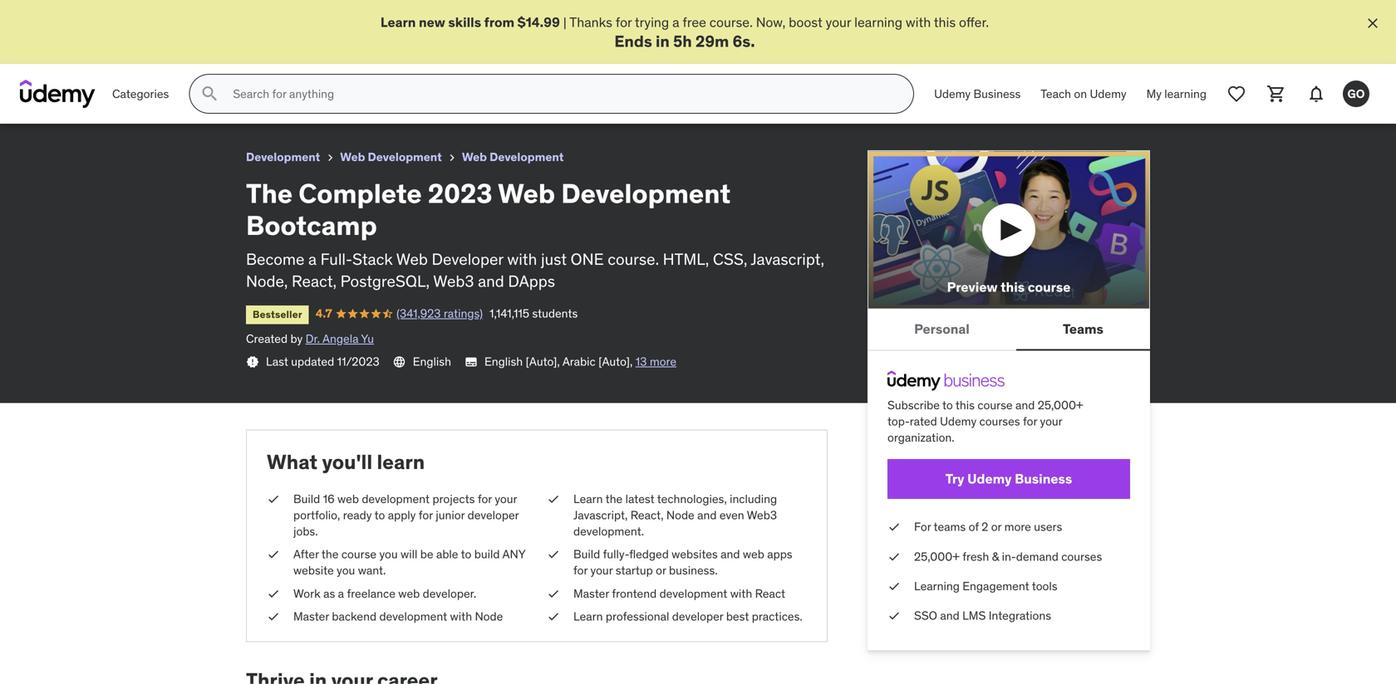 Task type: describe. For each thing, give the bounding box(es) containing it.
closed captions image
[[465, 356, 478, 369]]

react, inside the complete 2023 web development bootcamp become a full-stack web developer with just one course. html, css, javascript, node, react, postgresql, web3 and dapps
[[292, 271, 337, 291]]

javascript, inside 'learn the latest technologies, including javascript, react, node and even web3 development.'
[[573, 508, 628, 523]]

web up postgresql,
[[396, 249, 428, 269]]

1,141,115
[[490, 306, 529, 321]]

work as a freelance web developer.
[[293, 587, 476, 602]]

english [auto], arabic [auto] , 13 more
[[485, 354, 677, 369]]

1 horizontal spatial or
[[991, 520, 1002, 535]]

technologies,
[[657, 492, 727, 507]]

created
[[246, 332, 288, 346]]

course. inside learn new skills from $14.99 | thanks for trying a free course. now, boost your learning with this offer. ends in 5h 29m 7s .
[[710, 14, 753, 31]]

udemy business link
[[924, 74, 1031, 114]]

apps
[[767, 547, 793, 562]]

subscribe
[[888, 398, 940, 413]]

udemy business
[[934, 86, 1021, 101]]

top‑rated
[[888, 414, 937, 429]]

to inside subscribe to this course and 25,000+ top‑rated udemy courses for your organization.
[[943, 398, 953, 413]]

25,000+ fresh & in-demand courses
[[914, 550, 1102, 565]]

xsmall image for build fully-fledged websites and web apps for your startup or business.
[[547, 547, 560, 563]]

shopping cart with 0 items image
[[1267, 84, 1287, 104]]

notifications image
[[1307, 84, 1327, 104]]

ends
[[615, 31, 653, 51]]

and inside build fully-fledged websites and web apps for your startup or business.
[[721, 547, 740, 562]]

and inside subscribe to this course and 25,000+ top‑rated udemy courses for your organization.
[[1016, 398, 1035, 413]]

[auto], arabic
[[526, 354, 596, 369]]

after the course you will be able to build any website you want.
[[293, 547, 525, 579]]

business inside try udemy business "link"
[[1015, 471, 1072, 488]]

this inside button
[[1001, 279, 1025, 296]]

2 vertical spatial web
[[398, 587, 420, 602]]

backend
[[332, 610, 377, 625]]

and right 'sso'
[[940, 609, 960, 624]]

website
[[293, 564, 334, 579]]

learning engagement tools
[[914, 579, 1058, 594]]

with up best
[[730, 587, 752, 602]]

startup
[[616, 564, 653, 579]]

a inside learn new skills from $14.99 | thanks for trying a free course. now, boost your learning with this offer. ends in 5h 29m 7s .
[[672, 14, 679, 31]]

updated
[[291, 354, 334, 369]]

25,000+ inside subscribe to this course and 25,000+ top‑rated udemy courses for your organization.
[[1038, 398, 1083, 413]]

xsmall image for after the course you will be able to build any website you want.
[[267, 547, 280, 563]]

build
[[474, 547, 500, 562]]

free
[[683, 14, 706, 31]]

11/2023
[[337, 354, 380, 369]]

react, inside 'learn the latest technologies, including javascript, react, node and even web3 development.'
[[631, 508, 664, 523]]

from
[[484, 14, 515, 31]]

udemy inside "link"
[[968, 471, 1012, 488]]

sso
[[914, 609, 938, 624]]

ratings)
[[444, 306, 483, 321]]

course for after the course you will be able to build any website you want.
[[341, 547, 377, 562]]

fresh
[[963, 550, 989, 565]]

developer inside build 16 web development projects for your portfolio, ready to apply for junior developer jobs.
[[468, 508, 519, 523]]

xsmall image for learning engagement tools
[[888, 579, 901, 595]]

build for portfolio,
[[293, 492, 320, 507]]

portfolio,
[[293, 508, 340, 523]]

wishlist image
[[1227, 84, 1247, 104]]

more for 13
[[650, 354, 677, 369]]

learning inside learn new skills from $14.99 | thanks for trying a free course. now, boost your learning with this offer. ends in 5h 29m 7s .
[[855, 14, 903, 31]]

lms
[[963, 609, 986, 624]]

2 web development link from the left
[[462, 147, 564, 168]]

just
[[541, 249, 567, 269]]

or inside build fully-fledged websites and web apps for your startup or business.
[[656, 564, 666, 579]]

preview
[[947, 279, 998, 296]]

1 vertical spatial learning
[[1165, 86, 1207, 101]]

teach on udemy link
[[1031, 74, 1137, 114]]

fledged
[[629, 547, 669, 562]]

with inside the complete 2023 web development bootcamp become a full-stack web developer with just one course. html, css, javascript, node, react, postgresql, web3 and dapps
[[507, 249, 537, 269]]

udemy down offer.
[[934, 86, 971, 101]]

apply
[[388, 508, 416, 523]]

as
[[323, 587, 335, 602]]

0 horizontal spatial node
[[475, 610, 503, 625]]

teach on udemy
[[1041, 86, 1127, 101]]

professional
[[606, 610, 669, 625]]

any
[[502, 547, 525, 562]]

submit search image
[[200, 84, 220, 104]]

node,
[[246, 271, 288, 291]]

learn professional developer best practices.
[[573, 610, 803, 625]]

web up '2023'
[[462, 150, 487, 165]]

angela
[[323, 332, 359, 346]]

13 more button
[[636, 354, 677, 370]]

1,141,115 students
[[490, 306, 578, 321]]

learn for learn the latest technologies, including javascript, react, node and even web3 development.
[[573, 492, 603, 507]]

1 vertical spatial courses
[[1062, 550, 1102, 565]]

best
[[726, 610, 749, 625]]

last
[[266, 354, 288, 369]]

build fully-fledged websites and web apps for your startup or business.
[[573, 547, 793, 579]]

last updated 11/2023
[[266, 354, 380, 369]]

course. inside the complete 2023 web development bootcamp become a full-stack web developer with just one course. html, css, javascript, node, react, postgresql, web3 and dapps
[[608, 249, 659, 269]]

xsmall image for last updated 11/2023
[[246, 356, 259, 369]]

go
[[1348, 86, 1365, 101]]

1 horizontal spatial developer
[[672, 610, 723, 625]]

including
[[730, 492, 777, 507]]

(341,923 ratings)
[[397, 306, 483, 321]]

udemy right on
[[1090, 86, 1127, 101]]

a inside the complete 2023 web development bootcamp become a full-stack web developer with just one course. html, css, javascript, node, react, postgresql, web3 and dapps
[[308, 249, 317, 269]]

websites
[[672, 547, 718, 562]]

javascript, inside the complete 2023 web development bootcamp become a full-stack web developer with just one course. html, css, javascript, node, react, postgresql, web3 and dapps
[[751, 249, 825, 269]]

2 vertical spatial a
[[338, 587, 344, 602]]

to inside build 16 web development projects for your portfolio, ready to apply for junior developer jobs.
[[374, 508, 385, 523]]

web3 inside the complete 2023 web development bootcamp become a full-stack web developer with just one course. html, css, javascript, node, react, postgresql, web3 and dapps
[[433, 271, 474, 291]]

the
[[246, 177, 293, 210]]

demand
[[1016, 550, 1059, 565]]

developer
[[432, 249, 503, 269]]

in
[[656, 31, 670, 51]]

master for master backend development with node
[[293, 610, 329, 625]]

jobs.
[[293, 524, 318, 539]]

your inside build fully-fledged websites and web apps for your startup or business.
[[591, 564, 613, 579]]

learn for learn new skills from $14.99 | thanks for trying a free course. now, boost your learning with this offer. ends in 5h 29m 7s .
[[381, 14, 416, 31]]

1 web development from the left
[[340, 150, 442, 165]]

stack
[[352, 249, 393, 269]]

master backend development with node
[[293, 610, 503, 625]]

|
[[563, 14, 567, 31]]

try udemy business
[[946, 471, 1072, 488]]

for right projects
[[478, 492, 492, 507]]

on
[[1074, 86, 1087, 101]]

development inside the complete 2023 web development bootcamp become a full-stack web developer with just one course. html, css, javascript, node, react, postgresql, web3 and dapps
[[561, 177, 731, 210]]

by
[[290, 332, 303, 346]]

frontend
[[612, 587, 657, 602]]

udemy inside subscribe to this course and 25,000+ top‑rated udemy courses for your organization.
[[940, 414, 977, 429]]

the for after
[[322, 547, 339, 562]]

13
[[636, 354, 647, 369]]

web right '2023'
[[498, 177, 555, 210]]

css,
[[713, 249, 748, 269]]

junior
[[436, 508, 465, 523]]

even
[[720, 508, 744, 523]]

.
[[750, 31, 755, 51]]

for inside subscribe to this course and 25,000+ top‑rated udemy courses for your organization.
[[1023, 414, 1037, 429]]

sso and lms integrations
[[914, 609, 1051, 624]]



Task type: locate. For each thing, give the bounding box(es) containing it.
try udemy business link
[[888, 460, 1130, 500]]

&
[[992, 550, 999, 565]]

(341,923
[[397, 306, 441, 321]]

and inside the complete 2023 web development bootcamp become a full-stack web developer with just one course. html, css, javascript, node, react, postgresql, web3 and dapps
[[478, 271, 504, 291]]

your down fully- at the left of page
[[591, 564, 613, 579]]

fully-
[[603, 547, 629, 562]]

learn new skills from $14.99 | thanks for trying a free course. now, boost your learning with this offer. ends in 5h 29m 7s .
[[381, 14, 989, 51]]

1 vertical spatial javascript,
[[573, 508, 628, 523]]

and inside 'learn the latest technologies, including javascript, react, node and even web3 development.'
[[697, 508, 717, 523]]

0 vertical spatial master
[[573, 587, 609, 602]]

a left 'full-'
[[308, 249, 317, 269]]

the up website
[[322, 547, 339, 562]]

0 vertical spatial javascript,
[[751, 249, 825, 269]]

the inside after the course you will be able to build any website you want.
[[322, 547, 339, 562]]

0 vertical spatial development
[[362, 492, 430, 507]]

projects
[[433, 492, 475, 507]]

for down the development.
[[573, 564, 588, 579]]

for inside build fully-fledged websites and web apps for your startup or business.
[[573, 564, 588, 579]]

1 vertical spatial this
[[1001, 279, 1025, 296]]

25,000+ up 'learning'
[[914, 550, 960, 565]]

2 vertical spatial learn
[[573, 610, 603, 625]]

0 horizontal spatial to
[[374, 508, 385, 523]]

web up "master backend development with node"
[[398, 587, 420, 602]]

2 vertical spatial this
[[956, 398, 975, 413]]

1 horizontal spatial node
[[667, 508, 695, 523]]

web development link up '2023'
[[462, 147, 564, 168]]

course inside 'preview this course' button
[[1028, 279, 1071, 296]]

2 vertical spatial development
[[379, 610, 447, 625]]

xsmall image
[[267, 492, 280, 508], [547, 547, 560, 563], [888, 579, 901, 595], [547, 586, 560, 603], [888, 608, 901, 625], [547, 609, 560, 625]]

you'll
[[322, 450, 372, 475]]

0 vertical spatial node
[[667, 508, 695, 523]]

1 vertical spatial web
[[743, 547, 765, 562]]

development for master frontend development with react
[[660, 587, 728, 602]]

learning right boost
[[855, 14, 903, 31]]

course down the "udemy business" image
[[978, 398, 1013, 413]]

Search for anything text field
[[230, 80, 894, 108]]

to inside after the course you will be able to build any website you want.
[[461, 547, 472, 562]]

learn left new
[[381, 14, 416, 31]]

for right apply
[[419, 508, 433, 523]]

web
[[340, 150, 365, 165], [462, 150, 487, 165], [498, 177, 555, 210], [396, 249, 428, 269]]

0 vertical spatial web3
[[433, 271, 474, 291]]

1 horizontal spatial build
[[573, 547, 600, 562]]

1 horizontal spatial javascript,
[[751, 249, 825, 269]]

with inside learn new skills from $14.99 | thanks for trying a free course. now, boost your learning with this offer. ends in 5h 29m 7s .
[[906, 14, 931, 31]]

courses inside subscribe to this course and 25,000+ top‑rated udemy courses for your organization.
[[980, 414, 1020, 429]]

2 horizontal spatial a
[[672, 14, 679, 31]]

node down technologies,
[[667, 508, 695, 523]]

be
[[420, 547, 433, 562]]

1 vertical spatial business
[[1015, 471, 1072, 488]]

you
[[379, 547, 398, 562], [337, 564, 355, 579]]

1 horizontal spatial more
[[1005, 520, 1031, 535]]

organization.
[[888, 431, 955, 446]]

learn inside learn new skills from $14.99 | thanks for trying a free course. now, boost your learning with this offer. ends in 5h 29m 7s .
[[381, 14, 416, 31]]

master frontend development with react
[[573, 587, 785, 602]]

1 horizontal spatial you
[[379, 547, 398, 562]]

teams button
[[1016, 310, 1150, 349]]

1 vertical spatial 25,000+
[[914, 550, 960, 565]]

1 horizontal spatial course.
[[710, 14, 753, 31]]

0 horizontal spatial master
[[293, 610, 329, 625]]

build 16 web development projects for your portfolio, ready to apply for junior developer jobs.
[[293, 492, 519, 539]]

your inside learn new skills from $14.99 | thanks for trying a free course. now, boost your learning with this offer. ends in 5h 29m 7s .
[[826, 14, 851, 31]]

your
[[826, 14, 851, 31], [1040, 414, 1063, 429], [495, 492, 517, 507], [591, 564, 613, 579]]

and down technologies,
[[697, 508, 717, 523]]

business inside udemy business link
[[974, 86, 1021, 101]]

what you'll learn
[[267, 450, 425, 475]]

the inside 'learn the latest technologies, including javascript, react, node and even web3 development.'
[[606, 492, 623, 507]]

in-
[[1002, 550, 1016, 565]]

1 vertical spatial course.
[[608, 249, 659, 269]]

course inside subscribe to this course and 25,000+ top‑rated udemy courses for your organization.
[[978, 398, 1013, 413]]

course language image
[[393, 356, 406, 369]]

development up apply
[[362, 492, 430, 507]]

0 vertical spatial build
[[293, 492, 320, 507]]

1 horizontal spatial a
[[338, 587, 344, 602]]

for inside learn new skills from $14.99 | thanks for trying a free course. now, boost your learning with this offer. ends in 5h 29m 7s .
[[616, 14, 632, 31]]

0 vertical spatial developer
[[468, 508, 519, 523]]

0 vertical spatial learn
[[381, 14, 416, 31]]

0 horizontal spatial you
[[337, 564, 355, 579]]

build inside build 16 web development projects for your portfolio, ready to apply for junior developer jobs.
[[293, 492, 320, 507]]

1 vertical spatial web3
[[747, 508, 777, 523]]

xsmall image for 25,000+ fresh & in-demand courses
[[888, 549, 901, 566]]

0 vertical spatial more
[[650, 354, 677, 369]]

xsmall image for for teams of 2 or more users
[[888, 520, 901, 536]]

to down the "udemy business" image
[[943, 398, 953, 413]]

udemy business image
[[888, 371, 1005, 391]]

to
[[943, 398, 953, 413], [374, 508, 385, 523], [461, 547, 472, 562]]

and down developer
[[478, 271, 504, 291]]

1 horizontal spatial learning
[[1165, 86, 1207, 101]]

your inside subscribe to this course and 25,000+ top‑rated udemy courses for your organization.
[[1040, 414, 1063, 429]]

0 vertical spatial a
[[672, 14, 679, 31]]

1 vertical spatial the
[[322, 547, 339, 562]]

learning right my
[[1165, 86, 1207, 101]]

more right 13
[[650, 354, 677, 369]]

ready
[[343, 508, 372, 523]]

react, down latest
[[631, 508, 664, 523]]

you left want.
[[337, 564, 355, 579]]

2 vertical spatial course
[[341, 547, 377, 562]]

1 horizontal spatial react,
[[631, 508, 664, 523]]

business up users
[[1015, 471, 1072, 488]]

learning
[[914, 579, 960, 594]]

students
[[532, 306, 578, 321]]

2 horizontal spatial to
[[943, 398, 953, 413]]

with
[[906, 14, 931, 31], [507, 249, 537, 269], [730, 587, 752, 602], [450, 610, 472, 625]]

xsmall image for sso and lms integrations
[[888, 608, 901, 625]]

one
[[571, 249, 604, 269]]

learn inside 'learn the latest technologies, including javascript, react, node and even web3 development.'
[[573, 492, 603, 507]]

developer up build
[[468, 508, 519, 523]]

web inside build 16 web development projects for your portfolio, ready to apply for junior developer jobs.
[[337, 492, 359, 507]]

course. up '5h 29m 7s'
[[710, 14, 753, 31]]

1 vertical spatial development
[[660, 587, 728, 602]]

development up html,
[[561, 177, 731, 210]]

development inside build 16 web development projects for your portfolio, ready to apply for junior developer jobs.
[[362, 492, 430, 507]]

course. right one
[[608, 249, 659, 269]]

this right preview on the right of page
[[1001, 279, 1025, 296]]

xsmall image for master frontend development with react
[[547, 586, 560, 603]]

$14.99
[[518, 14, 560, 31]]

2 horizontal spatial course
[[1028, 279, 1071, 296]]

with left offer.
[[906, 14, 931, 31]]

english for english
[[413, 354, 451, 369]]

1 web development link from the left
[[340, 147, 442, 168]]

course up teams
[[1028, 279, 1071, 296]]

my
[[1147, 86, 1162, 101]]

web3 down developer
[[433, 271, 474, 291]]

0 horizontal spatial web development
[[340, 150, 442, 165]]

0 vertical spatial course.
[[710, 14, 753, 31]]

0 horizontal spatial 25,000+
[[914, 550, 960, 565]]

my learning link
[[1137, 74, 1217, 114]]

web development up complete
[[340, 150, 442, 165]]

0 vertical spatial 25,000+
[[1038, 398, 1083, 413]]

courses up try udemy business at the bottom of the page
[[980, 414, 1020, 429]]

courses right demand
[[1062, 550, 1102, 565]]

web inside build fully-fledged websites and web apps for your startup or business.
[[743, 547, 765, 562]]

categories
[[112, 86, 169, 101]]

0 horizontal spatial a
[[308, 249, 317, 269]]

javascript, right css,
[[751, 249, 825, 269]]

node inside 'learn the latest technologies, including javascript, react, node and even web3 development.'
[[667, 508, 695, 523]]

1 vertical spatial a
[[308, 249, 317, 269]]

with up dapps
[[507, 249, 537, 269]]

1 vertical spatial developer
[[672, 610, 723, 625]]

1 horizontal spatial web
[[398, 587, 420, 602]]

english for english [auto], arabic [auto] , 13 more
[[485, 354, 523, 369]]

more left users
[[1005, 520, 1031, 535]]

0 vertical spatial to
[[943, 398, 953, 413]]

your up try udemy business at the bottom of the page
[[1040, 414, 1063, 429]]

go link
[[1336, 74, 1376, 114]]

udemy image
[[20, 80, 96, 108]]

development down search for anything text field
[[490, 150, 564, 165]]

your inside build 16 web development projects for your portfolio, ready to apply for junior developer jobs.
[[495, 492, 517, 507]]

master left the frontend
[[573, 587, 609, 602]]

course.
[[710, 14, 753, 31], [608, 249, 659, 269]]

0 horizontal spatial course.
[[608, 249, 659, 269]]

development down business.
[[660, 587, 728, 602]]

1 vertical spatial build
[[573, 547, 600, 562]]

1 horizontal spatial courses
[[1062, 550, 1102, 565]]

0 horizontal spatial web development link
[[340, 147, 442, 168]]

web up complete
[[340, 150, 365, 165]]

2
[[982, 520, 989, 535]]

0 horizontal spatial developer
[[468, 508, 519, 523]]

web development link
[[340, 147, 442, 168], [462, 147, 564, 168]]

for up try udemy business at the bottom of the page
[[1023, 414, 1037, 429]]

course up want.
[[341, 547, 377, 562]]

with down developer.
[[450, 610, 472, 625]]

javascript, up the development.
[[573, 508, 628, 523]]

to left apply
[[374, 508, 385, 523]]

1 vertical spatial to
[[374, 508, 385, 523]]

web3
[[433, 271, 474, 291], [747, 508, 777, 523]]

1 horizontal spatial web development link
[[462, 147, 564, 168]]

learn for learn professional developer best practices.
[[573, 610, 603, 625]]

close image
[[1365, 15, 1381, 32]]

engagement
[[963, 579, 1030, 594]]

this inside subscribe to this course and 25,000+ top‑rated udemy courses for your organization.
[[956, 398, 975, 413]]

work
[[293, 587, 321, 602]]

1 vertical spatial or
[[656, 564, 666, 579]]

web development up '2023'
[[462, 150, 564, 165]]

node down developer.
[[475, 610, 503, 625]]

and right websites
[[721, 547, 740, 562]]

and
[[478, 271, 504, 291], [1016, 398, 1035, 413], [697, 508, 717, 523], [721, 547, 740, 562], [940, 609, 960, 624]]

preview this course
[[947, 279, 1071, 296]]

build for for
[[573, 547, 600, 562]]

english right closed captions icon
[[485, 354, 523, 369]]

complete
[[299, 177, 422, 210]]

udemy right try
[[968, 471, 1012, 488]]

xsmall image for learn the latest technologies, including javascript, react, node and even web3 development.
[[547, 492, 560, 508]]

react
[[755, 587, 785, 602]]

or down fledged
[[656, 564, 666, 579]]

xsmall image for work as a freelance web developer.
[[267, 586, 280, 603]]

1 vertical spatial more
[[1005, 520, 1031, 535]]

learning
[[855, 14, 903, 31], [1165, 86, 1207, 101]]

a
[[672, 14, 679, 31], [308, 249, 317, 269], [338, 587, 344, 602]]

0 horizontal spatial react,
[[292, 271, 337, 291]]

udemy up organization.
[[940, 414, 977, 429]]

0 vertical spatial business
[[974, 86, 1021, 101]]

thanks
[[570, 14, 613, 31]]

this
[[934, 14, 956, 31], [1001, 279, 1025, 296], [956, 398, 975, 413]]

a left free
[[672, 14, 679, 31]]

1 horizontal spatial web development
[[462, 150, 564, 165]]

boost
[[789, 14, 823, 31]]

0 vertical spatial you
[[379, 547, 398, 562]]

2 web development from the left
[[462, 150, 564, 165]]

1 vertical spatial you
[[337, 564, 355, 579]]

1 vertical spatial course
[[978, 398, 1013, 413]]

0 vertical spatial course
[[1028, 279, 1071, 296]]

become
[[246, 249, 305, 269]]

after
[[293, 547, 319, 562]]

the for learn
[[606, 492, 623, 507]]

0 vertical spatial the
[[606, 492, 623, 507]]

learn left professional
[[573, 610, 603, 625]]

16
[[323, 492, 335, 507]]

full-
[[321, 249, 352, 269]]

for up ends
[[616, 14, 632, 31]]

1 vertical spatial node
[[475, 610, 503, 625]]

build inside build fully-fledged websites and web apps for your startup or business.
[[573, 547, 600, 562]]

1 vertical spatial react,
[[631, 508, 664, 523]]

,
[[630, 354, 633, 369]]

2 horizontal spatial web
[[743, 547, 765, 562]]

new
[[419, 14, 445, 31]]

25,000+ down teams button
[[1038, 398, 1083, 413]]

learn
[[377, 450, 425, 475]]

0 vertical spatial web
[[337, 492, 359, 507]]

react, down 'full-'
[[292, 271, 337, 291]]

1 horizontal spatial master
[[573, 587, 609, 602]]

for
[[914, 520, 931, 535]]

developer.
[[423, 587, 476, 602]]

master down work
[[293, 610, 329, 625]]

dapps
[[508, 271, 555, 291]]

your right boost
[[826, 14, 851, 31]]

and up try udemy business at the bottom of the page
[[1016, 398, 1035, 413]]

0 horizontal spatial web
[[337, 492, 359, 507]]

what
[[267, 450, 318, 475]]

2 vertical spatial to
[[461, 547, 472, 562]]

development up complete
[[368, 150, 442, 165]]

to right able
[[461, 547, 472, 562]]

development for master backend development with node
[[379, 610, 447, 625]]

development link
[[246, 147, 320, 168]]

will
[[401, 547, 418, 562]]

english right course language image
[[413, 354, 451, 369]]

0 vertical spatial courses
[[980, 414, 1020, 429]]

your right projects
[[495, 492, 517, 507]]

0 horizontal spatial courses
[[980, 414, 1020, 429]]

teams
[[1063, 321, 1104, 338]]

0 vertical spatial react,
[[292, 271, 337, 291]]

1 horizontal spatial web3
[[747, 508, 777, 523]]

the left latest
[[606, 492, 623, 507]]

yu
[[361, 332, 374, 346]]

web left apps
[[743, 547, 765, 562]]

0 horizontal spatial the
[[322, 547, 339, 562]]

tab list
[[868, 310, 1150, 351]]

1 horizontal spatial course
[[978, 398, 1013, 413]]

this left offer.
[[934, 14, 956, 31]]

this down the "udemy business" image
[[956, 398, 975, 413]]

0 horizontal spatial more
[[650, 354, 677, 369]]

a right as
[[338, 587, 344, 602]]

0 horizontal spatial build
[[293, 492, 320, 507]]

0 vertical spatial learning
[[855, 14, 903, 31]]

build
[[293, 492, 320, 507], [573, 547, 600, 562]]

0 vertical spatial this
[[934, 14, 956, 31]]

development down work as a freelance web developer.
[[379, 610, 447, 625]]

developer down master frontend development with react
[[672, 610, 723, 625]]

for teams of 2 or more users
[[914, 520, 1062, 535]]

0 horizontal spatial or
[[656, 564, 666, 579]]

now,
[[756, 14, 786, 31]]

web3 inside 'learn the latest technologies, including javascript, react, node and even web3 development.'
[[747, 508, 777, 523]]

0 horizontal spatial learning
[[855, 14, 903, 31]]

teams
[[934, 520, 966, 535]]

2 english from the left
[[485, 354, 523, 369]]

xsmall image for build 16 web development projects for your portfolio, ready to apply for junior developer jobs.
[[267, 492, 280, 508]]

0 horizontal spatial javascript,
[[573, 508, 628, 523]]

1 english from the left
[[413, 354, 451, 369]]

course for preview this course
[[1028, 279, 1071, 296]]

xsmall image
[[324, 151, 337, 165], [445, 151, 459, 165], [246, 356, 259, 369], [547, 492, 560, 508], [888, 520, 901, 536], [267, 547, 280, 563], [888, 549, 901, 566], [267, 586, 280, 603], [267, 609, 280, 625]]

or right 2 on the bottom right
[[991, 520, 1002, 535]]

learn up the development.
[[573, 492, 603, 507]]

udemy
[[934, 86, 971, 101], [1090, 86, 1127, 101], [940, 414, 977, 429], [968, 471, 1012, 488]]

0 horizontal spatial web3
[[433, 271, 474, 291]]

course inside after the course you will be able to build any website you want.
[[341, 547, 377, 562]]

0 vertical spatial or
[[991, 520, 1002, 535]]

the
[[606, 492, 623, 507], [322, 547, 339, 562]]

web3 down 'including'
[[747, 508, 777, 523]]

1 horizontal spatial the
[[606, 492, 623, 507]]

1 horizontal spatial english
[[485, 354, 523, 369]]

skills
[[448, 14, 481, 31]]

you left will
[[379, 547, 398, 562]]

2023
[[428, 177, 493, 210]]

tab list containing personal
[[868, 310, 1150, 351]]

created by dr. angela yu
[[246, 332, 374, 346]]

development up the
[[246, 150, 320, 165]]

xsmall image for master backend development with node
[[267, 609, 280, 625]]

freelance
[[347, 587, 396, 602]]

build left fully- at the left of page
[[573, 547, 600, 562]]

1 vertical spatial master
[[293, 610, 329, 625]]

build up the portfolio,
[[293, 492, 320, 507]]

bootcamp
[[246, 209, 377, 242]]

business
[[974, 86, 1021, 101], [1015, 471, 1072, 488]]

more for or
[[1005, 520, 1031, 535]]

web up ready
[[337, 492, 359, 507]]

master for master frontend development with react
[[573, 587, 609, 602]]

xsmall image for learn professional developer best practices.
[[547, 609, 560, 625]]

1 horizontal spatial 25,000+
[[1038, 398, 1083, 413]]

1 horizontal spatial to
[[461, 547, 472, 562]]

english
[[413, 354, 451, 369], [485, 354, 523, 369]]

master
[[573, 587, 609, 602], [293, 610, 329, 625]]

0 horizontal spatial english
[[413, 354, 451, 369]]

want.
[[358, 564, 386, 579]]

teach
[[1041, 86, 1071, 101]]

web development link up complete
[[340, 147, 442, 168]]

node
[[667, 508, 695, 523], [475, 610, 503, 625]]

my learning
[[1147, 86, 1207, 101]]

this inside learn new skills from $14.99 | thanks for trying a free course. now, boost your learning with this offer. ends in 5h 29m 7s .
[[934, 14, 956, 31]]

business left "teach"
[[974, 86, 1021, 101]]

dr.
[[306, 332, 320, 346]]

0 horizontal spatial course
[[341, 547, 377, 562]]

course
[[1028, 279, 1071, 296], [978, 398, 1013, 413], [341, 547, 377, 562]]



Task type: vqa. For each thing, say whether or not it's contained in the screenshot.
1st English
yes



